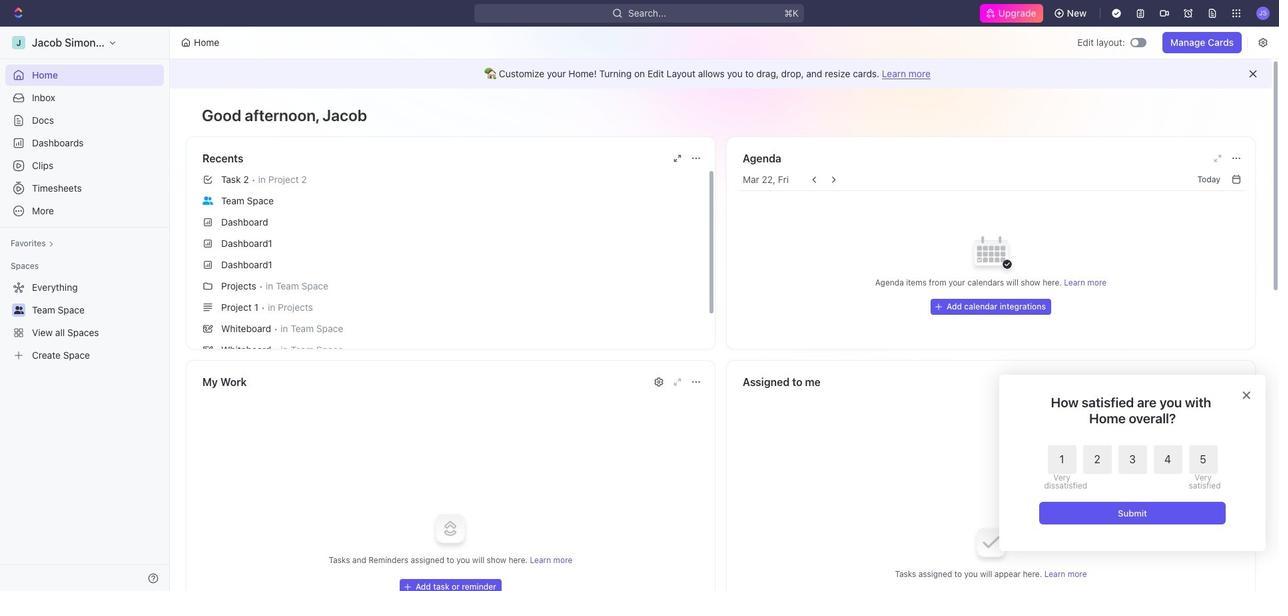 Task type: describe. For each thing, give the bounding box(es) containing it.
tree inside sidebar navigation
[[5, 277, 164, 366]]

jacob simon's workspace, , element
[[12, 36, 25, 49]]

user group image
[[14, 306, 24, 314]]



Task type: vqa. For each thing, say whether or not it's contained in the screenshot.
tab list
no



Task type: locate. For each thing, give the bounding box(es) containing it.
sidebar navigation
[[0, 27, 173, 592]]

option group
[[1044, 446, 1217, 490]]

user group image
[[203, 196, 213, 205]]

tree
[[5, 277, 164, 366]]

alert
[[170, 59, 1272, 89]]

dialog
[[999, 375, 1266, 552]]



